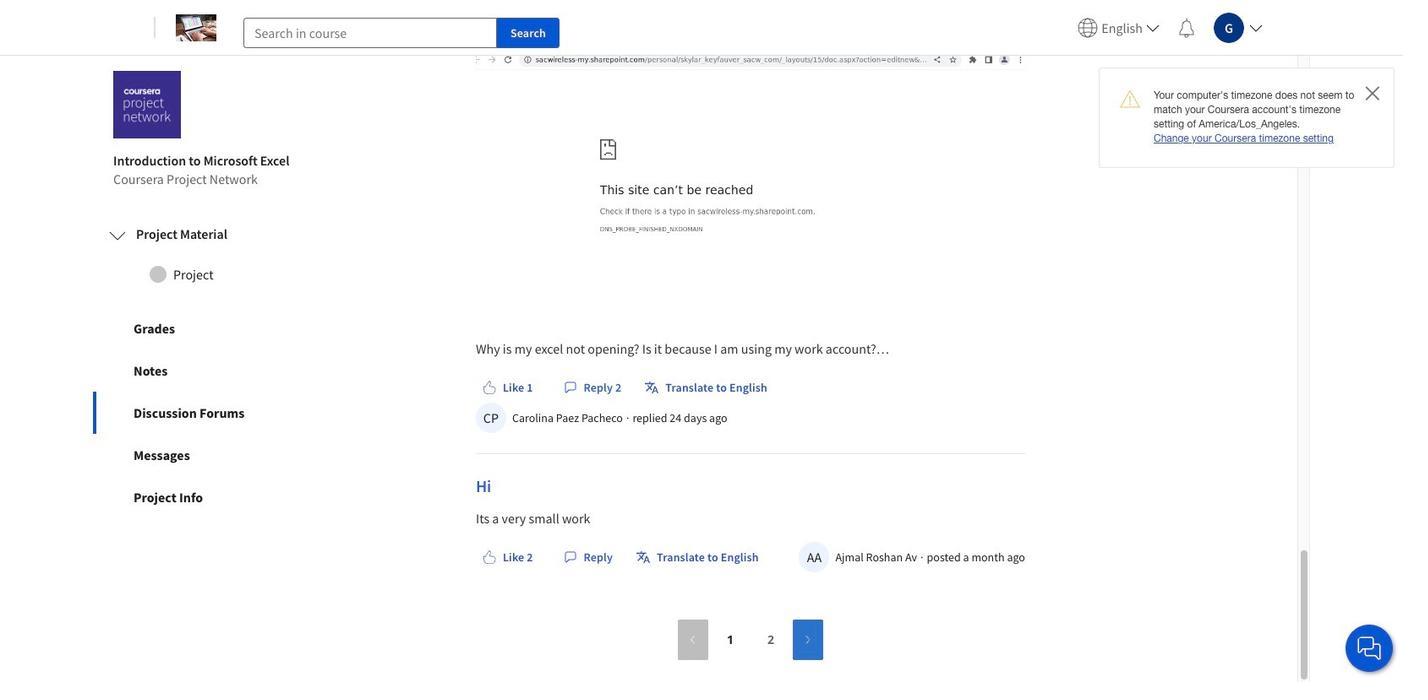 Task type: locate. For each thing, give the bounding box(es) containing it.
coursera project network image
[[113, 71, 181, 139]]

Search in course text field
[[243, 17, 497, 48]]

help center image
[[1359, 639, 1379, 659]]



Task type: describe. For each thing, give the bounding box(es) containing it.
name home page | coursera image
[[176, 14, 216, 41]]

timezone mismatch warning modal dialog
[[1099, 68, 1395, 168]]



Task type: vqa. For each thing, say whether or not it's contained in the screenshot.
the Individuals
no



